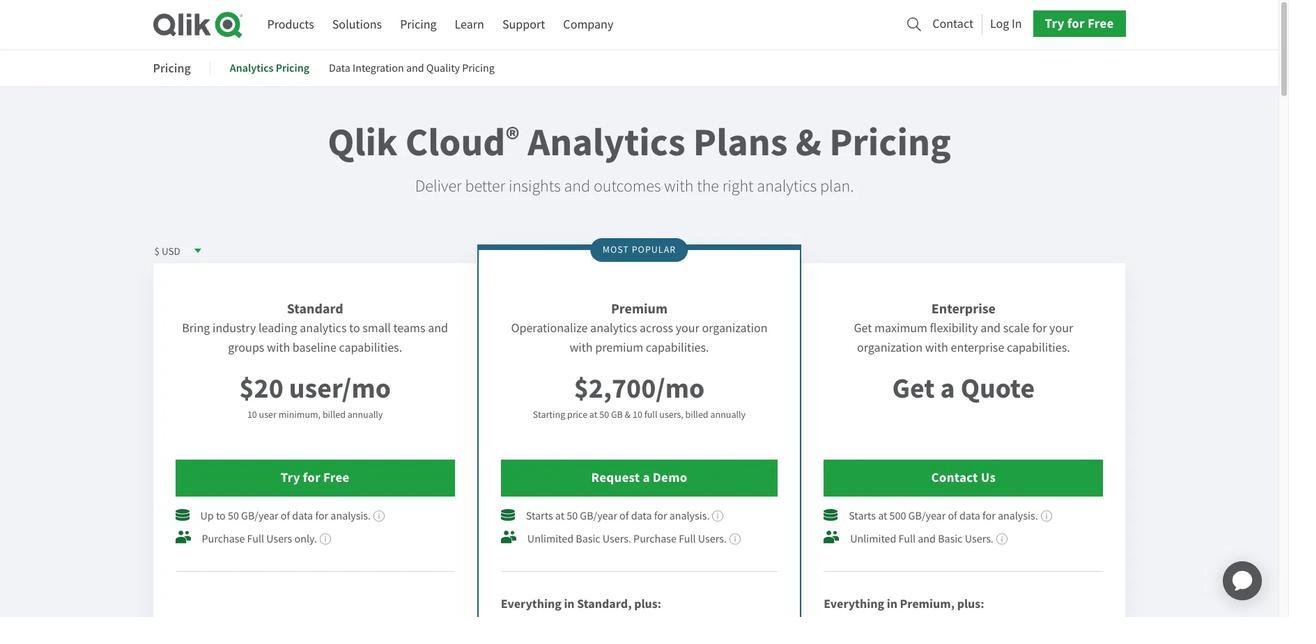 Task type: vqa. For each thing, say whether or not it's contained in the screenshot.
Data Quality and Governance Icon
no



Task type: describe. For each thing, give the bounding box(es) containing it.
data image for starting
[[501, 509, 515, 521]]

20
[[254, 370, 284, 407]]

billed inside $ 2,700/mo starting price at 50 gb & 10 full users, billed annually
[[686, 408, 709, 421]]

full
[[644, 408, 658, 421]]

unlimited for get maximum flexibility and scale for your organization with enterprise capabilities.
[[850, 532, 897, 546]]

organization inside enterprise get maximum flexibility and scale for your organization with enterprise capabilities.
[[857, 340, 923, 356]]

premium operationalize analytics across your organization with premium capabilities.
[[511, 300, 768, 356]]

everything in premium, plus:
[[824, 596, 985, 612]]

analytics pricing
[[230, 61, 309, 75]]

enterprise
[[932, 300, 996, 319]]

and down starts at 500 gb/year of data for
[[918, 532, 936, 546]]

& inside $ 2,700/mo starting price at 50 gb & 10 full users, billed annually
[[625, 408, 631, 421]]

with inside standard bring industry leading analytics to small teams and groups with baseline capabilities.
[[267, 340, 290, 356]]

right
[[722, 176, 754, 197]]

2 full from the left
[[679, 532, 696, 546]]

better
[[465, 176, 505, 197]]

log
[[990, 16, 1009, 32]]

and inside qlik cloud ® analytics plans & pricing deliver better insights and outcomes with the right analytics plan.
[[564, 176, 590, 197]]

premium,
[[900, 596, 955, 612]]

0 vertical spatial try for free link
[[1033, 11, 1126, 37]]

enterprise
[[951, 340, 1005, 356]]

support link
[[502, 12, 545, 38]]

everything for get maximum flexibility and scale for your organization with enterprise capabilities.
[[824, 596, 884, 612]]

qlik
[[328, 116, 398, 169]]

1 users. from the left
[[603, 532, 631, 546]]

try for free inside the qlik main element
[[1045, 15, 1114, 32]]

at inside $ 2,700/mo starting price at 50 gb & 10 full users, billed annually
[[590, 408, 598, 421]]

gb/year for user/mo
[[241, 509, 279, 523]]

data for user/mo
[[292, 509, 313, 523]]

500
[[890, 509, 906, 523]]

in for get maximum flexibility and scale for your organization with enterprise capabilities.
[[887, 596, 898, 612]]

most
[[603, 243, 629, 256]]

tooltip image for get maximum flexibility and scale for your organization with enterprise capabilities.
[[996, 533, 1008, 545]]

bring
[[182, 321, 210, 337]]

plus: for get maximum flexibility and scale for your organization with enterprise capabilities.
[[957, 596, 985, 612]]

a for request
[[643, 469, 650, 486]]

cloud
[[405, 116, 505, 169]]

starts for premium
[[526, 509, 553, 523]]

$ for 2,700/mo
[[574, 370, 589, 407]]

everything in standard, plus:
[[501, 596, 662, 612]]

people image for user/mo
[[175, 531, 191, 544]]

full for standard
[[247, 532, 264, 546]]

0 horizontal spatial try for free
[[281, 469, 350, 486]]

try for the left try for free link
[[281, 469, 300, 486]]

your inside enterprise get maximum flexibility and scale for your organization with enterprise capabilities.
[[1050, 321, 1073, 337]]

unlimited full and basic
[[850, 532, 965, 546]]

analytics inside qlik cloud ® analytics plans & pricing deliver better insights and outcomes with the right analytics plan.
[[528, 116, 686, 169]]

user/mo
[[289, 370, 391, 407]]

analytics inside qlik cloud ® analytics plans & pricing deliver better insights and outcomes with the right analytics plan.
[[757, 176, 817, 197]]

your inside premium operationalize analytics across your organization with premium capabilities.
[[676, 321, 700, 337]]

flexibility
[[930, 321, 978, 337]]

capabilities. inside standard bring industry leading analytics to small teams and groups with baseline capabilities.
[[339, 340, 402, 356]]

for up the up to 50 gb/year of data for
[[303, 469, 321, 486]]

in for premium
[[564, 596, 575, 612]]

with inside enterprise get maximum flexibility and scale for your organization with enterprise capabilities.
[[925, 340, 948, 356]]

pricing right quality
[[462, 61, 495, 75]]

pricing down the products
[[276, 61, 309, 75]]

go to the home page. image
[[153, 11, 242, 38]]

minimum,
[[279, 408, 321, 421]]

the
[[697, 176, 719, 197]]

plan.
[[820, 176, 854, 197]]

small
[[363, 321, 391, 337]]

starts at 500 gb/year of data for
[[849, 509, 998, 523]]

starts for get maximum flexibility and scale for your organization with enterprise capabilities.
[[849, 509, 876, 523]]

everything for premium
[[501, 596, 562, 612]]

starting
[[533, 408, 565, 421]]

®
[[505, 118, 520, 160]]

50 inside $ 2,700/mo starting price at 50 gb & 10 full users, billed annually
[[600, 408, 609, 421]]

data
[[329, 61, 350, 75]]

try for the topmost try for free link
[[1045, 15, 1065, 32]]

billed inside "$ 20 user/mo 10 user minimum, billed annually"
[[323, 408, 346, 421]]

company
[[563, 17, 614, 33]]

1 horizontal spatial get
[[892, 370, 935, 407]]

log in link
[[990, 12, 1022, 35]]

products
[[267, 17, 314, 33]]

teams
[[393, 321, 426, 337]]

up to 50 gb/year of data for
[[200, 509, 331, 523]]

users. for premium
[[698, 532, 727, 546]]

1 basic from the left
[[576, 532, 601, 546]]

request a demo link
[[501, 460, 778, 497]]

annually inside "$ 20 user/mo 10 user minimum, billed annually"
[[348, 408, 383, 421]]

price
[[567, 408, 588, 421]]

users,
[[659, 408, 684, 421]]

log in
[[990, 16, 1022, 32]]

support
[[502, 17, 545, 33]]

contact us
[[931, 469, 996, 486]]

get inside enterprise get maximum flexibility and scale for your organization with enterprise capabilities.
[[854, 321, 872, 337]]

demo
[[653, 469, 687, 486]]

& inside qlik cloud ® analytics plans & pricing deliver better insights and outcomes with the right analytics plan.
[[796, 116, 822, 169]]

menu bar inside the qlik main element
[[267, 12, 614, 38]]

50 for user/mo
[[228, 509, 239, 523]]

standard,
[[577, 596, 632, 612]]

1 vertical spatial free
[[323, 469, 350, 486]]

tooltip image for bring industry leading analytics to small teams and groups with baseline capabilities.
[[320, 533, 331, 545]]

at for premium
[[555, 509, 565, 523]]

data integration and quality pricing
[[329, 61, 495, 75]]

people image
[[824, 531, 839, 544]]

10 inside "$ 20 user/mo 10 user minimum, billed annually"
[[247, 408, 257, 421]]

plans
[[693, 116, 788, 169]]

pricing link
[[400, 12, 437, 38]]

maximum
[[875, 321, 928, 337]]

scale
[[1003, 321, 1030, 337]]

1 vertical spatial to
[[216, 509, 226, 523]]

2 purchase from the left
[[634, 532, 677, 546]]

1 purchase from the left
[[202, 532, 245, 546]]

solutions link
[[332, 12, 382, 38]]

baseline
[[293, 340, 337, 356]]

plus: for premium
[[634, 596, 662, 612]]

us
[[981, 469, 996, 486]]

quality
[[426, 61, 460, 75]]

groups
[[228, 340, 264, 356]]

most popular
[[603, 243, 676, 256]]

enterprise get maximum flexibility and scale for your organization with enterprise capabilities.
[[854, 300, 1073, 356]]



Task type: locate. For each thing, give the bounding box(es) containing it.
analytics
[[757, 176, 817, 197], [300, 321, 347, 337], [590, 321, 637, 337]]

2 annually from the left
[[710, 408, 746, 421]]

tooltip image for premium
[[730, 533, 741, 545]]

$ down groups
[[239, 370, 254, 407]]

for right the scale
[[1032, 321, 1047, 337]]

1 starts from the left
[[526, 509, 553, 523]]

2 unlimited from the left
[[850, 532, 897, 546]]

0 horizontal spatial starts
[[526, 509, 553, 523]]

2 horizontal spatial full
[[899, 532, 916, 546]]

billed down user/mo
[[323, 408, 346, 421]]

with down leading
[[267, 340, 290, 356]]

and right teams
[[428, 321, 448, 337]]

free inside the qlik main element
[[1088, 15, 1114, 32]]

pricing down 'go to the home page.' image
[[153, 60, 191, 76]]

analytics up premium
[[590, 321, 637, 337]]

tooltip image
[[374, 510, 385, 522], [1041, 510, 1052, 522], [320, 533, 331, 545], [730, 533, 741, 545], [996, 533, 1008, 545]]

0 vertical spatial analytics
[[230, 61, 274, 75]]

a left "quote"
[[941, 370, 955, 407]]

capabilities.
[[339, 340, 402, 356], [646, 340, 709, 356], [1007, 340, 1070, 356]]

0 horizontal spatial billed
[[323, 408, 346, 421]]

contact inside the qlik main element
[[933, 16, 974, 32]]

capabilities. down the scale
[[1007, 340, 1070, 356]]

1 plus: from the left
[[634, 596, 662, 612]]

1 horizontal spatial purchase
[[634, 532, 677, 546]]

1 10 from the left
[[247, 408, 257, 421]]

basic down starts at 500 gb/year of data for
[[938, 532, 963, 546]]

and left quality
[[406, 61, 424, 75]]

2 capabilities. from the left
[[646, 340, 709, 356]]

user
[[259, 408, 277, 421]]

0 horizontal spatial analytics
[[300, 321, 347, 337]]

10 left full on the bottom
[[633, 408, 642, 421]]

for for starts at 500 gb/year of data for
[[983, 509, 996, 523]]

& right 'gb'
[[625, 408, 631, 421]]

3 full from the left
[[899, 532, 916, 546]]

0 horizontal spatial try for free link
[[175, 460, 455, 497]]

0 vertical spatial contact
[[933, 16, 974, 32]]

gb/year up unlimited basic users. purchase full at bottom
[[580, 509, 617, 523]]

1 horizontal spatial free
[[1088, 15, 1114, 32]]

purchase full users
[[202, 532, 294, 546]]

insights
[[509, 176, 561, 197]]

data image
[[824, 509, 838, 521]]

menu bar
[[267, 12, 614, 38]]

at right "price"
[[590, 408, 598, 421]]

analytics
[[230, 61, 274, 75], [528, 116, 686, 169]]

1 horizontal spatial 10
[[633, 408, 642, 421]]

0 horizontal spatial 10
[[247, 408, 257, 421]]

0 horizontal spatial gb/year
[[241, 509, 279, 523]]

0 horizontal spatial purchase
[[202, 532, 245, 546]]

$ inside $ 2,700/mo starting price at 50 gb & 10 full users, billed annually
[[574, 370, 589, 407]]

pricing inside qlik cloud ® analytics plans & pricing deliver better insights and outcomes with the right analytics plan.
[[830, 116, 951, 169]]

1 data from the left
[[292, 509, 313, 523]]

10
[[247, 408, 257, 421], [633, 408, 642, 421]]

0 vertical spatial &
[[796, 116, 822, 169]]

1 your from the left
[[676, 321, 700, 337]]

2 people image from the left
[[501, 531, 516, 544]]

analytics right right
[[757, 176, 817, 197]]

gb/year up purchase full users
[[241, 509, 279, 523]]

at up unlimited basic users. purchase full at bottom
[[555, 509, 565, 523]]

pricing up data integration and quality pricing
[[400, 17, 437, 33]]

capabilities. inside enterprise get maximum flexibility and scale for your organization with enterprise capabilities.
[[1007, 340, 1070, 356]]

0 horizontal spatial a
[[643, 469, 650, 486]]

50 right up
[[228, 509, 239, 523]]

unlimited basic users. purchase full
[[527, 532, 698, 546]]

analysis. for 2,700/mo
[[669, 509, 710, 523]]

at
[[590, 408, 598, 421], [555, 509, 565, 523], [878, 509, 887, 523]]

your right the scale
[[1050, 321, 1073, 337]]

1 data image from the left
[[175, 509, 189, 521]]

try for free up "only."
[[281, 469, 350, 486]]

full
[[247, 532, 264, 546], [679, 532, 696, 546], [899, 532, 916, 546]]

2 $ from the left
[[574, 370, 589, 407]]

plus: right premium,
[[957, 596, 985, 612]]

2 gb/year from the left
[[580, 509, 617, 523]]

starts
[[526, 509, 553, 523], [849, 509, 876, 523]]

industry
[[213, 321, 256, 337]]

0 vertical spatial a
[[941, 370, 955, 407]]

purchase down starts at 50 gb/year of data for
[[634, 532, 677, 546]]

0 horizontal spatial data image
[[175, 509, 189, 521]]

1 vertical spatial try for free link
[[175, 460, 455, 497]]

$
[[239, 370, 254, 407], [574, 370, 589, 407]]

a for get
[[941, 370, 955, 407]]

0 horizontal spatial 50
[[228, 509, 239, 523]]

2 everything from the left
[[824, 596, 884, 612]]

at for get maximum flexibility and scale for your organization with enterprise capabilities.
[[878, 509, 887, 523]]

request
[[591, 469, 640, 486]]

analytics inside standard bring industry leading analytics to small teams and groups with baseline capabilities.
[[300, 321, 347, 337]]

get down maximum
[[892, 370, 935, 407]]

2 starts from the left
[[849, 509, 876, 523]]

gb/year for starting
[[580, 509, 617, 523]]

1 horizontal spatial analytics
[[590, 321, 637, 337]]

unlimited for premium
[[527, 532, 574, 546]]

people image
[[175, 531, 191, 544], [501, 531, 516, 544]]

with down flexibility
[[925, 340, 948, 356]]

request a demo
[[591, 469, 687, 486]]

contact us link
[[824, 460, 1104, 497]]

for for enterprise get maximum flexibility and scale for your organization with enterprise capabilities.
[[1032, 321, 1047, 337]]

operationalize
[[511, 321, 588, 337]]

company link
[[563, 12, 614, 38]]

1 $ from the left
[[239, 370, 254, 407]]

50 left 'gb'
[[600, 408, 609, 421]]

starts at 50 gb/year of data for
[[526, 509, 669, 523]]

0 horizontal spatial users.
[[603, 532, 631, 546]]

qlik main element
[[267, 11, 1126, 38]]

3 data from the left
[[960, 509, 980, 523]]

0 horizontal spatial data
[[292, 509, 313, 523]]

3 users. from the left
[[965, 532, 994, 546]]

data down contact us link
[[960, 509, 980, 523]]

1 horizontal spatial basic
[[938, 532, 963, 546]]

with left the
[[664, 176, 694, 197]]

try right in
[[1045, 15, 1065, 32]]

1 vertical spatial try
[[281, 469, 300, 486]]

1 vertical spatial get
[[892, 370, 935, 407]]

3 of from the left
[[948, 509, 957, 523]]

of up users at the left bottom
[[281, 509, 290, 523]]

analytics inside pricing menu bar
[[230, 61, 274, 75]]

1 capabilities. from the left
[[339, 340, 402, 356]]

products link
[[267, 12, 314, 38]]

users. down starts at 500 gb/year of data for
[[965, 532, 994, 546]]

data integration and quality pricing link
[[329, 52, 495, 85]]

2 horizontal spatial analysis.
[[998, 509, 1038, 523]]

1 horizontal spatial to
[[349, 321, 360, 337]]

with inside premium operationalize analytics across your organization with premium capabilities.
[[570, 340, 593, 356]]

1 vertical spatial try for free
[[281, 469, 350, 486]]

3 gb/year from the left
[[909, 509, 946, 523]]

pricing menu bar
[[153, 52, 514, 85]]

in left standard,
[[564, 596, 575, 612]]

contact for contact us
[[931, 469, 978, 486]]

analysis. for 20 user/mo
[[331, 509, 371, 523]]

for up "only."
[[315, 509, 328, 523]]

data up "only."
[[292, 509, 313, 523]]

get
[[854, 321, 872, 337], [892, 370, 935, 407]]

only.
[[294, 532, 317, 546]]

try for free
[[1045, 15, 1114, 32], [281, 469, 350, 486]]

1 gb/year from the left
[[241, 509, 279, 523]]

outcomes
[[594, 176, 661, 197]]

try for free link right in
[[1033, 11, 1126, 37]]

1 horizontal spatial 50
[[567, 509, 578, 523]]

across
[[640, 321, 673, 337]]

standard bring industry leading analytics to small teams and groups with baseline capabilities.
[[182, 300, 448, 356]]

1 horizontal spatial your
[[1050, 321, 1073, 337]]

purchase down up
[[202, 532, 245, 546]]

plus: right standard,
[[634, 596, 662, 612]]

1 vertical spatial contact
[[931, 469, 978, 486]]

1 horizontal spatial starts
[[849, 509, 876, 523]]

capabilities. inside premium operationalize analytics across your organization with premium capabilities.
[[646, 340, 709, 356]]

2 horizontal spatial analytics
[[757, 176, 817, 197]]

0 vertical spatial to
[[349, 321, 360, 337]]

1 billed from the left
[[323, 408, 346, 421]]

0 horizontal spatial in
[[564, 596, 575, 612]]

contact inside contact us link
[[931, 469, 978, 486]]

purchase
[[202, 532, 245, 546], [634, 532, 677, 546]]

unlimited
[[527, 532, 574, 546], [850, 532, 897, 546]]

0 horizontal spatial annually
[[348, 408, 383, 421]]

1 horizontal spatial organization
[[857, 340, 923, 356]]

1 horizontal spatial gb/year
[[580, 509, 617, 523]]

standard
[[287, 300, 343, 319]]

data for starting
[[631, 509, 652, 523]]

1 horizontal spatial in
[[887, 596, 898, 612]]

annually right users, at the right bottom of page
[[710, 408, 746, 421]]

2 data from the left
[[631, 509, 652, 523]]

try for free link
[[1033, 11, 1126, 37], [175, 460, 455, 497]]

for for up to 50 gb/year of data for
[[315, 509, 328, 523]]

$ for 20 user/mo
[[239, 370, 254, 407]]

application
[[1206, 545, 1279, 617]]

users
[[266, 532, 292, 546]]

annually down user/mo
[[348, 408, 383, 421]]

in
[[564, 596, 575, 612], [887, 596, 898, 612]]

0 vertical spatial try
[[1045, 15, 1065, 32]]

of down contact us link
[[948, 509, 957, 523]]

1 horizontal spatial data image
[[501, 509, 515, 521]]

everything
[[501, 596, 562, 612], [824, 596, 884, 612]]

for inside the qlik main element
[[1067, 15, 1085, 32]]

$ 20 user/mo 10 user minimum, billed annually
[[239, 370, 391, 421]]

organization inside premium operationalize analytics across your organization with premium capabilities.
[[702, 321, 768, 337]]

for right in
[[1067, 15, 1085, 32]]

gb/year right 500
[[909, 509, 946, 523]]

try for free right in
[[1045, 15, 1114, 32]]

0 horizontal spatial your
[[676, 321, 700, 337]]

0 horizontal spatial people image
[[175, 531, 191, 544]]

billed
[[323, 408, 346, 421], [686, 408, 709, 421]]

contact for contact
[[933, 16, 974, 32]]

organization
[[702, 321, 768, 337], [857, 340, 923, 356]]

$ inside "$ 20 user/mo 10 user minimum, billed annually"
[[239, 370, 254, 407]]

2 plus: from the left
[[957, 596, 985, 612]]

1 horizontal spatial people image
[[501, 531, 516, 544]]

0 horizontal spatial plus:
[[634, 596, 662, 612]]

menu bar containing products
[[267, 12, 614, 38]]

1 annually from the left
[[348, 408, 383, 421]]

2 data image from the left
[[501, 509, 515, 521]]

2 billed from the left
[[686, 408, 709, 421]]

1 horizontal spatial at
[[590, 408, 598, 421]]

&
[[796, 116, 822, 169], [625, 408, 631, 421]]

1 people image from the left
[[175, 531, 191, 544]]

1 horizontal spatial data
[[631, 509, 652, 523]]

10 left "user"
[[247, 408, 257, 421]]

learn link
[[455, 12, 484, 38]]

contact left the log
[[933, 16, 974, 32]]

analysis.
[[331, 509, 371, 523], [669, 509, 710, 523], [998, 509, 1038, 523]]

of
[[281, 509, 290, 523], [620, 509, 629, 523], [948, 509, 957, 523]]

in
[[1012, 16, 1022, 32]]

data image
[[175, 509, 189, 521], [501, 509, 515, 521]]

1 horizontal spatial try for free link
[[1033, 11, 1126, 37]]

users. for get maximum flexibility and scale for your organization with enterprise capabilities.
[[965, 532, 994, 546]]

1 vertical spatial a
[[643, 469, 650, 486]]

pricing up the plan.
[[830, 116, 951, 169]]

1 horizontal spatial analysis.
[[669, 509, 710, 523]]

and right insights
[[564, 176, 590, 197]]

1 of from the left
[[281, 509, 290, 523]]

for down demo
[[654, 509, 667, 523]]

1 horizontal spatial unlimited
[[850, 532, 897, 546]]

0 vertical spatial free
[[1088, 15, 1114, 32]]

2 horizontal spatial 50
[[600, 408, 609, 421]]

2 in from the left
[[887, 596, 898, 612]]

plus:
[[634, 596, 662, 612], [957, 596, 985, 612]]

deliver
[[415, 176, 462, 197]]

2 basic from the left
[[938, 532, 963, 546]]

learn
[[455, 17, 484, 33]]

analytics pricing link
[[230, 52, 309, 85]]

1 horizontal spatial full
[[679, 532, 696, 546]]

1 horizontal spatial users.
[[698, 532, 727, 546]]

with inside qlik cloud ® analytics plans & pricing deliver better insights and outcomes with the right analytics plan.
[[664, 176, 694, 197]]

data image for user/mo
[[175, 509, 189, 521]]

try for free link up "only."
[[175, 460, 455, 497]]

try
[[1045, 15, 1065, 32], [281, 469, 300, 486]]

premium
[[595, 340, 643, 356]]

2 of from the left
[[620, 509, 629, 523]]

gb/year
[[241, 509, 279, 523], [580, 509, 617, 523], [909, 509, 946, 523]]

1 horizontal spatial a
[[941, 370, 955, 407]]

1 horizontal spatial capabilities.
[[646, 340, 709, 356]]

0 horizontal spatial analytics
[[230, 61, 274, 75]]

1 horizontal spatial try for free
[[1045, 15, 1114, 32]]

0 horizontal spatial at
[[555, 509, 565, 523]]

3 analysis. from the left
[[998, 509, 1038, 523]]

analytics down standard
[[300, 321, 347, 337]]

annually inside $ 2,700/mo starting price at 50 gb & 10 full users, billed annually
[[710, 408, 746, 421]]

2 horizontal spatial users.
[[965, 532, 994, 546]]

2 your from the left
[[1050, 321, 1073, 337]]

0 horizontal spatial capabilities.
[[339, 340, 402, 356]]

get left maximum
[[854, 321, 872, 337]]

2,700/mo
[[589, 370, 705, 407]]

2 horizontal spatial of
[[948, 509, 957, 523]]

basic down starts at 50 gb/year of data for
[[576, 532, 601, 546]]

50 for starting
[[567, 509, 578, 523]]

of for starting
[[620, 509, 629, 523]]

leading
[[259, 321, 297, 337]]

0 horizontal spatial analysis.
[[331, 509, 371, 523]]

and inside standard bring industry leading analytics to small teams and groups with baseline capabilities.
[[428, 321, 448, 337]]

0 horizontal spatial try
[[281, 469, 300, 486]]

1 horizontal spatial of
[[620, 509, 629, 523]]

0 horizontal spatial full
[[247, 532, 264, 546]]

1 vertical spatial analytics
[[528, 116, 686, 169]]

full down 500
[[899, 532, 916, 546]]

2 horizontal spatial gb/year
[[909, 509, 946, 523]]

0 vertical spatial try for free
[[1045, 15, 1114, 32]]

for down the 'us'
[[983, 509, 996, 523]]

0 horizontal spatial $
[[239, 370, 254, 407]]

unlimited down starts at 50 gb/year of data for
[[527, 532, 574, 546]]

pricing
[[400, 17, 437, 33], [153, 60, 191, 76], [276, 61, 309, 75], [462, 61, 495, 75], [830, 116, 951, 169]]

and inside enterprise get maximum flexibility and scale for your organization with enterprise capabilities.
[[981, 321, 1001, 337]]

0 horizontal spatial &
[[625, 408, 631, 421]]

1 unlimited from the left
[[527, 532, 574, 546]]

capabilities. down 'across'
[[646, 340, 709, 356]]

0 horizontal spatial unlimited
[[527, 532, 574, 546]]

with down operationalize
[[570, 340, 593, 356]]

2 horizontal spatial at
[[878, 509, 887, 523]]

1 horizontal spatial everything
[[824, 596, 884, 612]]

and up enterprise
[[981, 321, 1001, 337]]

free
[[1088, 15, 1114, 32], [323, 469, 350, 486]]

0 horizontal spatial of
[[281, 509, 290, 523]]

0 vertical spatial get
[[854, 321, 872, 337]]

& up the plan.
[[796, 116, 822, 169]]

annually
[[348, 408, 383, 421], [710, 408, 746, 421]]

unlimited down 500
[[850, 532, 897, 546]]

10 inside $ 2,700/mo starting price at 50 gb & 10 full users, billed annually
[[633, 408, 642, 421]]

0 horizontal spatial organization
[[702, 321, 768, 337]]

contact left the 'us'
[[931, 469, 978, 486]]

1 vertical spatial organization
[[857, 340, 923, 356]]

in left premium,
[[887, 596, 898, 612]]

people image for starting
[[501, 531, 516, 544]]

2 horizontal spatial data
[[960, 509, 980, 523]]

at left 500
[[878, 509, 887, 523]]

2 users. from the left
[[698, 532, 727, 546]]

0 horizontal spatial free
[[323, 469, 350, 486]]

and inside pricing menu bar
[[406, 61, 424, 75]]

1 horizontal spatial billed
[[686, 408, 709, 421]]

0 vertical spatial organization
[[702, 321, 768, 337]]

with
[[664, 176, 694, 197], [267, 340, 290, 356], [570, 340, 593, 356], [925, 340, 948, 356]]

quote
[[961, 370, 1035, 407]]

get a quote
[[892, 370, 1035, 407]]

and
[[406, 61, 424, 75], [564, 176, 590, 197], [428, 321, 448, 337], [981, 321, 1001, 337], [918, 532, 936, 546]]

1 horizontal spatial annually
[[710, 408, 746, 421]]

gb
[[611, 408, 623, 421]]

solutions
[[332, 17, 382, 33]]

to right up
[[216, 509, 226, 523]]

premium
[[611, 300, 668, 319]]

for for starts at 50 gb/year of data for
[[654, 509, 667, 523]]

a left demo
[[643, 469, 650, 486]]

popular
[[632, 243, 676, 256]]

analytics down products link
[[230, 61, 274, 75]]

users. down starts at 50 gb/year of data for
[[603, 532, 631, 546]]

full down demo
[[679, 532, 696, 546]]

to left 'small'
[[349, 321, 360, 337]]

0 horizontal spatial everything
[[501, 596, 562, 612]]

integration
[[353, 61, 404, 75]]

1 horizontal spatial &
[[796, 116, 822, 169]]

1 in from the left
[[564, 596, 575, 612]]

1 everything from the left
[[501, 596, 562, 612]]

pricing inside the qlik main element
[[400, 17, 437, 33]]

1 horizontal spatial plus:
[[957, 596, 985, 612]]

contact link
[[933, 12, 974, 35]]

try up the up to 50 gb/year of data for
[[281, 469, 300, 486]]

to inside standard bring industry leading analytics to small teams and groups with baseline capabilities.
[[349, 321, 360, 337]]

0 horizontal spatial get
[[854, 321, 872, 337]]

1 vertical spatial &
[[625, 408, 631, 421]]

$ 2,700/mo starting price at 50 gb & 10 full users, billed annually
[[533, 370, 746, 421]]

tooltip image
[[713, 510, 724, 522]]

users.
[[603, 532, 631, 546], [698, 532, 727, 546], [965, 532, 994, 546]]

try inside the qlik main element
[[1045, 15, 1065, 32]]

data
[[292, 509, 313, 523], [631, 509, 652, 523], [960, 509, 980, 523]]

1 horizontal spatial analytics
[[528, 116, 686, 169]]

of for user/mo
[[281, 509, 290, 523]]

3 capabilities. from the left
[[1007, 340, 1070, 356]]

2 10 from the left
[[633, 408, 642, 421]]

0 horizontal spatial to
[[216, 509, 226, 523]]

analytics up outcomes
[[528, 116, 686, 169]]

capabilities. down 'small'
[[339, 340, 402, 356]]

qlik cloud ® analytics plans & pricing deliver better insights and outcomes with the right analytics plan.
[[328, 116, 951, 197]]

1 full from the left
[[247, 532, 264, 546]]

full for enterprise
[[899, 532, 916, 546]]

for inside enterprise get maximum flexibility and scale for your organization with enterprise capabilities.
[[1032, 321, 1047, 337]]

$ up "price"
[[574, 370, 589, 407]]

your right 'across'
[[676, 321, 700, 337]]

analytics inside premium operationalize analytics across your organization with premium capabilities.
[[590, 321, 637, 337]]

1 analysis. from the left
[[331, 509, 371, 523]]

2 analysis. from the left
[[669, 509, 710, 523]]

1 horizontal spatial $
[[574, 370, 589, 407]]

for
[[1067, 15, 1085, 32], [1032, 321, 1047, 337], [303, 469, 321, 486], [315, 509, 328, 523], [654, 509, 667, 523], [983, 509, 996, 523]]

50
[[600, 408, 609, 421], [228, 509, 239, 523], [567, 509, 578, 523]]

of up unlimited basic users. purchase full at bottom
[[620, 509, 629, 523]]

data up unlimited basic users. purchase full at bottom
[[631, 509, 652, 523]]

1 horizontal spatial try
[[1045, 15, 1065, 32]]

50 up unlimited basic users. purchase full at bottom
[[567, 509, 578, 523]]

up
[[200, 509, 214, 523]]

users. down tooltip icon
[[698, 532, 727, 546]]

2 horizontal spatial capabilities.
[[1007, 340, 1070, 356]]

billed right users, at the right bottom of page
[[686, 408, 709, 421]]

full left users at the left bottom
[[247, 532, 264, 546]]

0 horizontal spatial basic
[[576, 532, 601, 546]]



